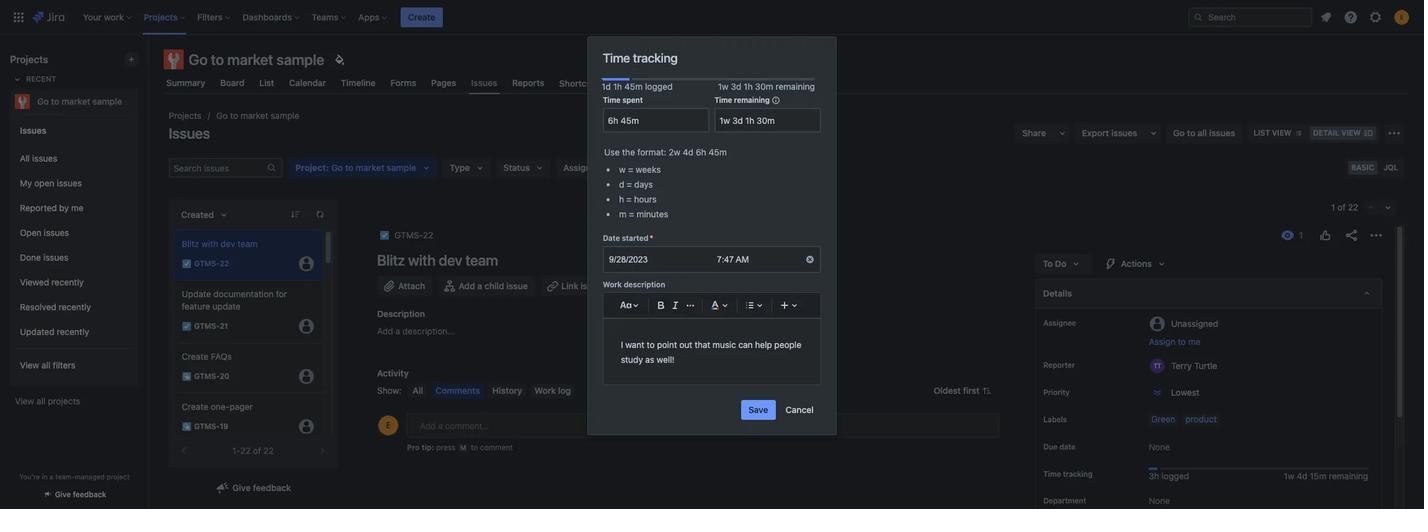 Task type: locate. For each thing, give the bounding box(es) containing it.
gtms-22 link
[[394, 228, 433, 243]]

reported by me link
[[15, 196, 134, 221]]

i
[[621, 340, 623, 351]]

tracking down date
[[1063, 470, 1092, 479]]

0 vertical spatial work
[[603, 281, 622, 290]]

add down description
[[377, 326, 393, 337]]

project
[[627, 78, 656, 88]]

issues up the all issues
[[20, 125, 46, 136]]

tab list
[[156, 72, 1417, 94]]

0 vertical spatial logged
[[645, 81, 673, 92]]

gtms- up the update
[[194, 260, 220, 269]]

1 view from the left
[[1272, 128, 1291, 138]]

recently down done issues link
[[51, 277, 84, 288]]

recently for updated recently
[[57, 327, 89, 337]]

description
[[377, 309, 425, 319]]

to up "board"
[[211, 51, 224, 68]]

view all projects link
[[10, 391, 139, 413]]

0 vertical spatial 45m
[[624, 81, 643, 92]]

1w left "15m"
[[1284, 471, 1294, 482]]

remaining right 30m
[[776, 81, 815, 92]]

reported
[[20, 203, 57, 213]]

0 vertical spatial team
[[238, 239, 258, 249]]

issues inside button
[[1111, 128, 1137, 138]]

issue right the child
[[506, 281, 528, 292]]

none for department
[[1149, 496, 1170, 507]]

1 horizontal spatial a
[[395, 326, 400, 337]]

1 vertical spatial dev
[[439, 252, 462, 269]]

1w for 1w 4d 15m remaining
[[1284, 471, 1294, 482]]

me inside assign to me button
[[1188, 337, 1201, 347]]

1 1h from the left
[[613, 81, 622, 92]]

give feedback button down you're in a team-managed project
[[35, 485, 114, 505]]

view for view all projects
[[15, 396, 34, 407]]

issues up viewed recently
[[43, 252, 68, 263]]

1 vertical spatial a
[[395, 326, 400, 337]]

= right m
[[629, 209, 634, 220]]

hours
[[634, 194, 657, 205]]

give feedback button
[[208, 479, 298, 499], [35, 485, 114, 505]]

resolved
[[20, 302, 56, 312]]

me right by
[[71, 203, 84, 213]]

group
[[15, 114, 134, 386], [15, 143, 134, 349]]

gtms- for create one-pager
[[194, 423, 220, 432]]

1 horizontal spatial team
[[465, 252, 498, 269]]

h
[[619, 194, 624, 205]]

1 vertical spatial go to market sample
[[37, 96, 122, 107]]

all inside group
[[20, 153, 30, 163]]

date
[[603, 234, 620, 243]]

0 horizontal spatial tracking
[[633, 51, 678, 65]]

1 vertical spatial work
[[535, 386, 556, 396]]

gtms- down create faqs
[[194, 372, 220, 382]]

0 horizontal spatial time tracking
[[603, 51, 678, 65]]

1 horizontal spatial give feedback button
[[208, 479, 298, 499]]

time down 1d
[[603, 96, 621, 105]]

give feedback down 1-22 of 22
[[232, 483, 291, 494]]

all for projects
[[37, 396, 45, 407]]

22 up attach on the left bottom of page
[[423, 230, 433, 241]]

create button
[[401, 7, 443, 27]]

details element
[[1035, 279, 1382, 309]]

0 horizontal spatial 1w
[[718, 81, 728, 92]]

view all projects
[[15, 396, 80, 407]]

date
[[1059, 443, 1076, 452]]

use the format: 2w 4d 6h 45m
[[604, 147, 727, 158]]

1 vertical spatial tracking
[[1063, 470, 1092, 479]]

none
[[1149, 442, 1170, 453], [1149, 496, 1170, 507]]

view all filters link
[[15, 354, 134, 378]]

none down green link
[[1149, 442, 1170, 453]]

market down list link
[[240, 110, 268, 121]]

0 horizontal spatial view
[[1272, 128, 1291, 138]]

0 horizontal spatial issue
[[506, 281, 528, 292]]

create inside 'button'
[[408, 11, 435, 22]]

group containing all issues
[[15, 143, 134, 349]]

go to market sample up list link
[[189, 51, 324, 68]]

i want to point out that music can help people study as well!
[[621, 340, 804, 366]]

0 vertical spatial all
[[20, 153, 30, 163]]

filters
[[53, 360, 75, 371]]

4d left 6h
[[683, 147, 693, 158]]

time tracking dialog
[[588, 37, 836, 436]]

2 1h from the left
[[744, 81, 753, 92]]

reporter
[[1043, 361, 1075, 370]]

0 vertical spatial blitz
[[182, 239, 199, 249]]

to right assign
[[1178, 337, 1186, 347]]

oldest first
[[934, 386, 979, 396]]

1 vertical spatial me
[[1188, 337, 1201, 347]]

work for work log
[[535, 386, 556, 396]]

work inside "time tracking" "dialog"
[[603, 281, 622, 290]]

0 vertical spatial list
[[259, 78, 274, 88]]

gtms-22 up attach on the left bottom of page
[[394, 230, 433, 241]]

1 vertical spatial all
[[413, 386, 423, 396]]

projects up recent on the top of the page
[[10, 54, 48, 65]]

0 horizontal spatial list
[[259, 78, 274, 88]]

show:
[[377, 386, 402, 396]]

1 horizontal spatial time tracking
[[1043, 470, 1092, 479]]

link
[[561, 281, 578, 292]]

tip:
[[422, 443, 434, 453]]

add a description...
[[377, 326, 455, 337]]

blitz with dev team up the update
[[182, 239, 258, 249]]

1 horizontal spatial list
[[1254, 128, 1270, 138]]

a left the child
[[477, 281, 482, 292]]

menu bar
[[407, 384, 577, 399]]

45m up spent at the left top
[[624, 81, 643, 92]]

0 vertical spatial a
[[477, 281, 482, 292]]

a inside button
[[477, 281, 482, 292]]

m
[[619, 209, 626, 220]]

3d
[[731, 81, 741, 92]]

0 vertical spatial market
[[227, 51, 273, 68]]

recently
[[51, 277, 84, 288], [59, 302, 91, 312], [57, 327, 89, 337]]

go to market sample link down recent on the top of the page
[[10, 89, 134, 114]]

time tracking
[[603, 51, 678, 65], [1043, 470, 1092, 479]]

gtms-
[[394, 230, 423, 241], [194, 260, 220, 269], [194, 322, 220, 331], [194, 372, 220, 382], [194, 423, 220, 432]]

task image down feature at the bottom of the page
[[182, 322, 192, 332]]

give down 1-
[[232, 483, 251, 494]]

list right "board"
[[259, 78, 274, 88]]

0 vertical spatial add
[[459, 281, 475, 292]]

board link
[[218, 72, 247, 94]]

list for list view
[[1254, 128, 1270, 138]]

market up all issues link at the top
[[62, 96, 90, 107]]

that
[[695, 340, 710, 351]]

2 vertical spatial remaining
[[1329, 471, 1368, 482]]

list right the go to all issues
[[1254, 128, 1270, 138]]

can
[[738, 340, 753, 351]]

issues right the pages
[[471, 77, 497, 88]]

assignee
[[1043, 319, 1076, 328]]

1d 1h 45m logged
[[602, 81, 673, 92]]

1 task image from the top
[[182, 259, 192, 269]]

gtms- right sub task image
[[194, 423, 220, 432]]

issue
[[506, 281, 528, 292], [581, 281, 602, 292]]

add left the child
[[459, 281, 475, 292]]

4d left "15m"
[[1297, 471, 1307, 482]]

0 vertical spatial none
[[1149, 442, 1170, 453]]

view left detail
[[1272, 128, 1291, 138]]

view for detail view
[[1341, 128, 1361, 138]]

1w left 3d
[[718, 81, 728, 92]]

blitz with dev team down gtms-22 link
[[377, 252, 498, 269]]

1w for 1w 3d 1h 30m remaining
[[718, 81, 728, 92]]

logged
[[645, 81, 673, 92], [1162, 471, 1189, 482]]

as
[[645, 355, 654, 366]]

primary element
[[7, 0, 1188, 34]]

team up documentation
[[238, 239, 258, 249]]

1w inside "time tracking" "dialog"
[[718, 81, 728, 92]]

0 horizontal spatial logged
[[645, 81, 673, 92]]

0 vertical spatial 1w
[[718, 81, 728, 92]]

1 vertical spatial 4d
[[1297, 471, 1307, 482]]

all for filters
[[41, 360, 50, 371]]

give for the left give feedback button
[[55, 491, 71, 500]]

2 task image from the top
[[182, 322, 192, 332]]

all left filters
[[41, 360, 50, 371]]

market up list link
[[227, 51, 273, 68]]

1 horizontal spatial give
[[232, 483, 251, 494]]

add a child issue button
[[438, 277, 535, 296]]

2 vertical spatial recently
[[57, 327, 89, 337]]

of right 1-
[[253, 446, 261, 456]]

a right in
[[50, 473, 53, 481]]

2 view from the left
[[1341, 128, 1361, 138]]

gtms-19
[[194, 423, 228, 432]]

projects link
[[169, 109, 201, 123]]

team up add a child issue button
[[465, 252, 498, 269]]

blitz
[[182, 239, 199, 249], [377, 252, 405, 269]]

detail
[[1313, 128, 1339, 138]]

1 vertical spatial task image
[[182, 322, 192, 332]]

0 vertical spatial me
[[71, 203, 84, 213]]

2 vertical spatial sample
[[271, 110, 299, 121]]

tracking up project settings at the top left of page
[[633, 51, 678, 65]]

time tracking for 3h
[[1043, 470, 1092, 479]]

forms
[[390, 78, 416, 88]]

recently down 'viewed recently' link
[[59, 302, 91, 312]]

all right open export issues dropdown image at right
[[1198, 128, 1207, 138]]

time tracking for time spent
[[603, 51, 678, 65]]

recently for resolved recently
[[59, 302, 91, 312]]

0 vertical spatial projects
[[10, 54, 48, 65]]

1 vertical spatial add
[[377, 326, 393, 337]]

list inside tab list
[[259, 78, 274, 88]]

1 horizontal spatial 1w
[[1284, 471, 1294, 482]]

1 vertical spatial view
[[15, 396, 34, 407]]

1 horizontal spatial work
[[603, 281, 622, 290]]

1 none from the top
[[1149, 442, 1170, 453]]

green
[[1151, 414, 1175, 425]]

1 horizontal spatial blitz
[[377, 252, 405, 269]]

spent
[[622, 96, 643, 105]]

0 horizontal spatial blitz with dev team
[[182, 239, 258, 249]]

issues down projects link
[[169, 125, 210, 142]]

remaining down 30m
[[734, 96, 770, 105]]

me
[[71, 203, 84, 213], [1188, 337, 1201, 347]]

issues for export issues
[[1111, 128, 1137, 138]]

feedback down managed
[[73, 491, 106, 500]]

2 group from the top
[[15, 143, 134, 349]]

1 vertical spatial create
[[182, 352, 208, 362]]

reports
[[512, 78, 544, 88]]

0 horizontal spatial me
[[71, 203, 84, 213]]

sub task image
[[182, 422, 192, 432]]

am
[[736, 255, 749, 265]]

timeline link
[[338, 72, 378, 94]]

0 horizontal spatial 1h
[[613, 81, 622, 92]]

with down gtms-22 link
[[408, 252, 436, 269]]

create faqs
[[182, 352, 232, 362]]

0 vertical spatial dev
[[221, 239, 235, 249]]

work
[[603, 281, 622, 290], [535, 386, 556, 396]]

gtms- for update documentation for feature update
[[194, 322, 220, 331]]

view for view all filters
[[20, 360, 39, 371]]

1 horizontal spatial all
[[413, 386, 423, 396]]

15m
[[1310, 471, 1326, 482]]

1 vertical spatial gtms-22
[[194, 260, 229, 269]]

well!
[[657, 355, 675, 366]]

all for all
[[413, 386, 423, 396]]

time
[[603, 51, 630, 65], [603, 96, 621, 105], [715, 96, 732, 105], [1043, 470, 1061, 479]]

0 horizontal spatial projects
[[10, 54, 48, 65]]

work for work description
[[603, 281, 622, 290]]

0 vertical spatial remaining
[[776, 81, 815, 92]]

gtms-21
[[194, 322, 228, 331]]

0 horizontal spatial gtms-22
[[194, 260, 229, 269]]

2 issue from the left
[[581, 281, 602, 292]]

create banner
[[0, 0, 1424, 35]]

0 vertical spatial tracking
[[633, 51, 678, 65]]

2 none from the top
[[1149, 496, 1170, 507]]

gtms- for create faqs
[[194, 372, 220, 382]]

1 vertical spatial blitz with dev team
[[377, 252, 498, 269]]

all up the my
[[20, 153, 30, 163]]

me for assign to me
[[1188, 337, 1201, 347]]

1 vertical spatial of
[[253, 446, 261, 456]]

open
[[20, 227, 42, 238]]

2w
[[669, 147, 680, 158]]

issues for done issues
[[43, 252, 68, 263]]

2 horizontal spatial remaining
[[1329, 471, 1368, 482]]

my open issues link
[[15, 171, 134, 196]]

all inside button
[[413, 386, 423, 396]]

1 group from the top
[[15, 114, 134, 386]]

team-
[[55, 473, 75, 481]]

create for create faqs
[[182, 352, 208, 362]]

2 vertical spatial go to market sample
[[216, 110, 299, 121]]

give down team-
[[55, 491, 71, 500]]

Add a comment… field
[[407, 414, 999, 439]]

me down unassigned at right
[[1188, 337, 1201, 347]]

me inside reported by me 'link'
[[71, 203, 84, 213]]

1 horizontal spatial gtms-22
[[394, 230, 433, 241]]

go to market sample down recent on the top of the page
[[37, 96, 122, 107]]

issue right 'link'
[[581, 281, 602, 292]]

task image
[[182, 259, 192, 269], [182, 322, 192, 332]]

work inside button
[[535, 386, 556, 396]]

1 vertical spatial with
[[408, 252, 436, 269]]

w
[[619, 165, 626, 175]]

1 horizontal spatial me
[[1188, 337, 1201, 347]]

a for child
[[477, 281, 482, 292]]

blitz up the update
[[182, 239, 199, 249]]

0 horizontal spatial blitz
[[182, 239, 199, 249]]

sort descending image
[[290, 210, 300, 220]]

task image for blitz with dev team
[[182, 259, 192, 269]]

blitz up "attach" button
[[377, 252, 405, 269]]

all issues
[[20, 153, 57, 163]]

jira image
[[32, 10, 64, 24], [32, 10, 64, 24]]

go to market sample link
[[10, 89, 134, 114], [216, 109, 299, 123]]

list view
[[1254, 128, 1291, 138]]

0 vertical spatial go to market sample
[[189, 51, 324, 68]]

basic
[[1351, 163, 1374, 172]]

22 inside gtms-22 link
[[423, 230, 433, 241]]

dev up documentation
[[221, 239, 235, 249]]

1 vertical spatial blitz
[[377, 252, 405, 269]]

go down board link
[[216, 110, 228, 121]]

add inside button
[[459, 281, 475, 292]]

newest first image
[[982, 386, 992, 396]]

history button
[[489, 384, 526, 399]]

go right open export issues dropdown image at right
[[1173, 128, 1185, 138]]

2 vertical spatial create
[[182, 402, 208, 412]]

to up as
[[647, 340, 655, 351]]

1-
[[232, 446, 240, 456]]

time down due
[[1043, 470, 1061, 479]]

time tracking inside "dialog"
[[603, 51, 678, 65]]

0 vertical spatial of
[[1338, 202, 1346, 213]]

reported by me
[[20, 203, 84, 213]]

1 horizontal spatial add
[[459, 281, 475, 292]]

1 horizontal spatial logged
[[1162, 471, 1189, 482]]

lowest
[[1171, 388, 1199, 398]]

issues right export
[[1111, 128, 1137, 138]]

0 vertical spatial gtms-22
[[394, 230, 433, 241]]

dev up add a child issue button
[[439, 252, 462, 269]]

resolved recently
[[20, 302, 91, 312]]

resolved recently link
[[15, 295, 134, 320]]

1 vertical spatial recently
[[59, 302, 91, 312]]

0 horizontal spatial with
[[201, 239, 218, 249]]

1h right 1d
[[613, 81, 622, 92]]

1h right 3d
[[744, 81, 753, 92]]

0 horizontal spatial 4d
[[683, 147, 693, 158]]

3h logged
[[1149, 471, 1189, 482]]

task image for update documentation for feature update
[[182, 322, 192, 332]]

0 vertical spatial create
[[408, 11, 435, 22]]

view down updated on the bottom left of the page
[[20, 360, 39, 371]]

export
[[1082, 128, 1109, 138]]

recently down the resolved recently link
[[57, 327, 89, 337]]

updated recently
[[20, 327, 89, 337]]

1 vertical spatial all
[[41, 360, 50, 371]]

0 horizontal spatial work
[[535, 386, 556, 396]]

task image up the update
[[182, 259, 192, 269]]

45m right 6h
[[709, 147, 727, 158]]

open export issues dropdown image
[[1146, 126, 1161, 141]]

give feedback button down 1-22 of 22
[[208, 479, 298, 499]]

1 vertical spatial list
[[1254, 128, 1270, 138]]

1 horizontal spatial view
[[1341, 128, 1361, 138]]

feature
[[182, 301, 210, 312]]

minutes
[[637, 209, 668, 220]]

time tracking up department
[[1043, 470, 1092, 479]]

you're in a team-managed project
[[19, 473, 130, 481]]

a for description...
[[395, 326, 400, 337]]

gtms-22 up the update
[[194, 260, 229, 269]]

to right open export issues dropdown image at right
[[1187, 128, 1195, 138]]

work left log
[[535, 386, 556, 396]]

1 horizontal spatial projects
[[169, 110, 201, 121]]

time tracking up project
[[603, 51, 678, 65]]

0 vertical spatial 4d
[[683, 147, 693, 158]]

add for add a child issue
[[459, 281, 475, 292]]

20
[[220, 372, 229, 382]]

none down 3h at bottom
[[1149, 496, 1170, 507]]

None field
[[604, 109, 708, 132], [716, 109, 820, 132], [604, 109, 708, 132], [716, 109, 820, 132]]

issues
[[471, 77, 497, 88], [169, 125, 210, 142], [20, 125, 46, 136]]

lists image
[[742, 299, 757, 313]]

of right 1
[[1338, 202, 1346, 213]]

market
[[227, 51, 273, 68], [62, 96, 90, 107], [240, 110, 268, 121]]

issues up open
[[32, 153, 57, 163]]

1 horizontal spatial tracking
[[1063, 470, 1092, 479]]

issues down reported by me
[[44, 227, 69, 238]]

description...
[[402, 326, 455, 337]]

all right show:
[[413, 386, 423, 396]]

0 vertical spatial recently
[[51, 277, 84, 288]]

tab list containing issues
[[156, 72, 1417, 94]]

tracking inside "dialog"
[[633, 51, 678, 65]]

0 horizontal spatial team
[[238, 239, 258, 249]]

work right link issue
[[603, 281, 622, 290]]

blitz with dev team
[[182, 239, 258, 249], [377, 252, 498, 269]]

gtms- down feature at the bottom of the page
[[194, 322, 220, 331]]

feedback down 1-22 of 22
[[253, 483, 291, 494]]



Task type: vqa. For each thing, say whether or not it's contained in the screenshot.
Learn more button
no



Task type: describe. For each thing, give the bounding box(es) containing it.
gtms- up attach on the left bottom of page
[[394, 230, 423, 241]]

1 horizontal spatial blitz with dev team
[[377, 252, 498, 269]]

issues for all issues
[[32, 153, 57, 163]]

go up summary
[[189, 51, 208, 68]]

work log button
[[531, 384, 575, 399]]

22 up documentation
[[220, 260, 229, 269]]

recent
[[26, 74, 56, 84]]

1 issue from the left
[[506, 281, 528, 292]]

= right 'h' on the left of page
[[626, 194, 632, 205]]

update
[[182, 289, 211, 300]]

first
[[963, 386, 979, 396]]

want
[[625, 340, 644, 351]]

project settings link
[[624, 72, 694, 94]]

1 vertical spatial market
[[62, 96, 90, 107]]

add a child issue
[[459, 281, 528, 292]]

Search issues text field
[[170, 159, 267, 177]]

done issues link
[[15, 246, 134, 270]]

italic ⌘i image
[[668, 299, 683, 313]]

0 horizontal spatial of
[[253, 446, 261, 456]]

Search field
[[1188, 7, 1312, 27]]

4d inside "time tracking" "dialog"
[[683, 147, 693, 158]]

issues left list view
[[1209, 128, 1235, 138]]

1 horizontal spatial 45m
[[709, 147, 727, 158]]

0 horizontal spatial dev
[[221, 239, 235, 249]]

create one-pager
[[182, 402, 253, 412]]

reports link
[[510, 72, 547, 94]]

0 horizontal spatial give feedback
[[55, 491, 106, 500]]

work description
[[603, 281, 665, 290]]

log
[[558, 386, 571, 396]]

link issue
[[561, 281, 602, 292]]

refresh image
[[315, 210, 325, 220]]

give for rightmost give feedback button
[[232, 483, 251, 494]]

2 vertical spatial market
[[240, 110, 268, 121]]

weeks
[[636, 165, 661, 175]]

product link
[[1183, 414, 1219, 427]]

21
[[220, 322, 228, 331]]

1d
[[602, 81, 611, 92]]

1 vertical spatial team
[[465, 252, 498, 269]]

1 vertical spatial sample
[[93, 96, 122, 107]]

view all filters
[[20, 360, 75, 371]]

create for create one-pager
[[182, 402, 208, 412]]

go inside go to all issues link
[[1173, 128, 1185, 138]]

search image
[[1193, 12, 1203, 22]]

projects
[[48, 396, 80, 407]]

1 horizontal spatial give feedback
[[232, 483, 291, 494]]

recently for viewed recently
[[51, 277, 84, 288]]

list link
[[257, 72, 277, 94]]

assign to me
[[1149, 337, 1201, 347]]

all for all issues
[[20, 153, 30, 163]]

to inside i want to point out that music can help people study as well!
[[647, 340, 655, 351]]

for
[[276, 289, 287, 300]]

work log
[[535, 386, 571, 396]]

list for list
[[259, 78, 274, 88]]

department
[[1043, 497, 1086, 506]]

link issue button
[[540, 277, 611, 296]]

1 horizontal spatial go to market sample link
[[216, 109, 299, 123]]

view for list view
[[1272, 128, 1291, 138]]

updated
[[20, 327, 54, 337]]

1 vertical spatial remaining
[[734, 96, 770, 105]]

1 horizontal spatial of
[[1338, 202, 1346, 213]]

pro
[[407, 443, 420, 453]]

0 horizontal spatial issues
[[20, 125, 46, 136]]

bold ⌘b image
[[654, 299, 668, 313]]

to right m at left
[[471, 443, 478, 453]]

my open issues
[[20, 178, 82, 188]]

forms link
[[388, 72, 419, 94]]

0 horizontal spatial 45m
[[624, 81, 643, 92]]

profile image of eloisefrancis23 image
[[378, 416, 398, 436]]

none for due date
[[1149, 442, 1170, 453]]

attach button
[[377, 277, 433, 296]]

0 vertical spatial blitz with dev team
[[182, 239, 258, 249]]

6h
[[696, 147, 706, 158]]

1 horizontal spatial dev
[[439, 252, 462, 269]]

0 horizontal spatial feedback
[[73, 491, 106, 500]]

pager
[[230, 402, 253, 412]]

go down recent on the top of the page
[[37, 96, 49, 107]]

1 horizontal spatial 4d
[[1297, 471, 1307, 482]]

update
[[212, 301, 240, 312]]

0 vertical spatial sample
[[276, 51, 324, 68]]

assign to me button
[[1149, 336, 1369, 349]]

by
[[59, 203, 69, 213]]

cancel button
[[778, 401, 821, 421]]

time down 3d
[[715, 96, 732, 105]]

19
[[220, 423, 228, 432]]

22 down pager
[[240, 446, 251, 456]]

1 horizontal spatial feedback
[[253, 483, 291, 494]]

= right d
[[627, 179, 632, 190]]

menu bar containing all
[[407, 384, 577, 399]]

open issues link
[[15, 221, 134, 246]]

Main content area, start typing to enter text. text field
[[621, 338, 804, 368]]

update documentation for feature update
[[182, 289, 287, 312]]

gtms- for blitz with dev team
[[194, 260, 220, 269]]

board
[[220, 78, 244, 88]]

assign
[[1149, 337, 1176, 347]]

summary
[[166, 78, 205, 88]]

clear image
[[805, 255, 815, 265]]

0 horizontal spatial a
[[50, 473, 53, 481]]

all button
[[409, 384, 427, 399]]

use
[[604, 147, 620, 158]]

tracking for 3h
[[1063, 470, 1092, 479]]

to down recent on the top of the page
[[51, 96, 59, 107]]

d
[[619, 179, 624, 190]]

open issues
[[20, 227, 69, 238]]

1-22 of 22
[[232, 446, 274, 456]]

labels
[[1043, 416, 1067, 425]]

= right w
[[628, 165, 633, 175]]

1 horizontal spatial issues
[[169, 125, 210, 142]]

pages link
[[429, 72, 459, 94]]

started
[[622, 234, 648, 243]]

1 horizontal spatial remaining
[[776, 81, 815, 92]]

1 vertical spatial logged
[[1162, 471, 1189, 482]]

tracking for time spent
[[633, 51, 678, 65]]

activity
[[377, 368, 409, 379]]

green link
[[1149, 414, 1178, 427]]

description
[[624, 281, 665, 290]]

22 right 1
[[1348, 202, 1358, 213]]

30m
[[755, 81, 773, 92]]

collapse recent projects image
[[10, 72, 25, 87]]

done
[[20, 252, 41, 263]]

the
[[622, 147, 635, 158]]

sub task image
[[182, 372, 192, 382]]

history
[[492, 386, 522, 396]]

add for add a description...
[[377, 326, 393, 337]]

date started *
[[603, 234, 653, 243]]

out
[[679, 340, 692, 351]]

2 horizontal spatial issues
[[471, 77, 497, 88]]

1 vertical spatial projects
[[169, 110, 201, 121]]

comments button
[[432, 384, 484, 399]]

22 right 1-
[[263, 446, 274, 456]]

open
[[34, 178, 54, 188]]

issues down all issues link at the top
[[57, 178, 82, 188]]

comment
[[480, 443, 513, 453]]

save
[[748, 405, 768, 416]]

0 vertical spatial all
[[1198, 128, 1207, 138]]

*
[[650, 234, 653, 243]]

managed
[[75, 473, 105, 481]]

issues for open issues
[[44, 227, 69, 238]]

me for reported by me
[[71, 203, 84, 213]]

calendar link
[[287, 72, 328, 94]]

oldest
[[934, 386, 961, 396]]

0 horizontal spatial go to market sample link
[[10, 89, 134, 114]]

all issues link
[[15, 146, 134, 171]]

gtms-20
[[194, 372, 229, 382]]

viewed recently link
[[15, 270, 134, 295]]

faqs
[[211, 352, 232, 362]]

1 of 22
[[1331, 202, 1358, 213]]

pages
[[431, 78, 456, 88]]

time up 1d
[[603, 51, 630, 65]]

logged inside "time tracking" "dialog"
[[645, 81, 673, 92]]

create for create
[[408, 11, 435, 22]]

to inside button
[[1178, 337, 1186, 347]]

to down board link
[[230, 110, 238, 121]]

0 horizontal spatial give feedback button
[[35, 485, 114, 505]]

updated recently link
[[15, 320, 134, 345]]

group containing issues
[[15, 114, 134, 386]]

format:
[[637, 147, 666, 158]]

project settings
[[627, 78, 691, 88]]



